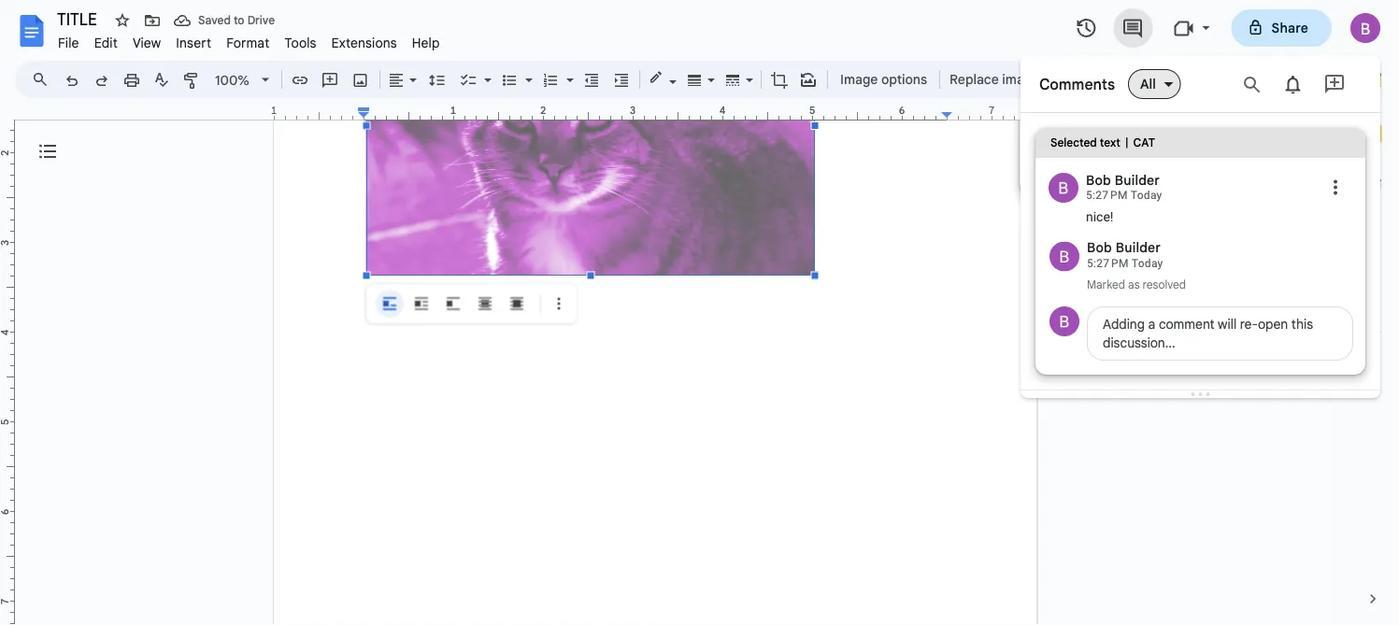 Task type: describe. For each thing, give the bounding box(es) containing it.
format menu item
[[219, 32, 277, 54]]

saved to drive
[[198, 14, 275, 28]]

Menus field
[[23, 66, 65, 93]]

bob for bob builder 5:27 pm today
[[1086, 172, 1111, 188]]

right margin image
[[942, 106, 1037, 120]]

In front of text radio
[[503, 290, 531, 318]]

In line radio
[[376, 290, 404, 318]]

image
[[840, 71, 878, 87]]

replace
[[950, 71, 999, 87]]

drive
[[247, 14, 275, 28]]

line & paragraph spacing image
[[427, 66, 448, 93]]

selected
[[1051, 136, 1097, 150]]

toolbar inside comments application
[[370, 290, 573, 318]]

file menu item
[[50, 32, 87, 54]]

builder for bob builder 5:27 pm today
[[1115, 172, 1160, 188]]

2 vertical spatial bob builder image
[[1050, 307, 1080, 337]]

comments
[[1040, 75, 1115, 93]]

1 vertical spatial bob builder image
[[1050, 242, 1080, 272]]

share
[[1272, 20, 1309, 36]]

cat
[[1134, 136, 1155, 150]]

as
[[1128, 278, 1140, 292]]

nice!
[[1086, 209, 1114, 224]]

resolved
[[1143, 278, 1186, 292]]

today for bob builder 5:27 pm today
[[1131, 189, 1163, 202]]

border color image
[[646, 66, 667, 89]]

selected text | cat
[[1051, 136, 1155, 150]]

more options... image
[[1329, 176, 1342, 199]]

comments application
[[0, 0, 1399, 625]]

edit
[[94, 35, 118, 51]]

left margin image
[[275, 106, 369, 120]]

size image
[[1028, 130, 1051, 152]]

add comment image
[[1020, 80, 1057, 122]]

edit menu item
[[87, 32, 125, 54]]

comment history dialogue. dialog
[[1021, 56, 1381, 398]]



Task type: vqa. For each thing, say whether or not it's contained in the screenshot.
October 24, 4:35 PM text box
no



Task type: locate. For each thing, give the bounding box(es) containing it.
Wrap text radio
[[408, 290, 436, 318]]

5:27 pm inside bob builder 5:27 pm today marked as resolved
[[1087, 257, 1129, 270]]

help menu item
[[405, 32, 447, 54]]

view menu item
[[125, 32, 169, 54]]

1
[[271, 104, 277, 117]]

bob inside bob builder 5:27 pm today marked as resolved
[[1087, 240, 1112, 256]]

today inside bob builder 5:27 pm today marked as resolved
[[1132, 257, 1164, 270]]

5:27 pm up marked on the right
[[1087, 257, 1129, 270]]

all button
[[1128, 69, 1181, 99]]

builder inside bob builder 5:27 pm today marked as resolved
[[1116, 240, 1161, 256]]

saved
[[198, 14, 231, 28]]

1 vertical spatial today
[[1132, 257, 1164, 270]]

bob builder 5:27 pm today marked as resolved
[[1087, 240, 1186, 292]]

1 vertical spatial bob
[[1087, 240, 1112, 256]]

today
[[1131, 189, 1163, 202], [1132, 257, 1164, 270]]

saved to drive button
[[169, 7, 280, 34]]

|
[[1126, 136, 1129, 150]]

builder down cat
[[1115, 172, 1160, 188]]

builder up as
[[1116, 240, 1161, 256]]

Star checkbox
[[109, 7, 136, 34]]

Break text radio
[[439, 290, 467, 318]]

option group
[[376, 290, 531, 318]]

file
[[58, 35, 79, 51]]

Zoom text field
[[210, 67, 255, 93]]

comments dialog. resolved comment. author bob builder. 1 replies. 0 new replies. list item
[[1036, 128, 1366, 375]]

5:27 pm up nice!
[[1086, 189, 1128, 202]]

help
[[412, 35, 440, 51]]

option group inside comments application
[[376, 290, 531, 318]]

replace image
[[950, 71, 1040, 87]]

to
[[234, 14, 245, 28]]

toolbar
[[370, 290, 573, 318]]

all
[[1141, 76, 1156, 92]]

1 vertical spatial 5:27 pm
[[1087, 257, 1129, 270]]

insert
[[176, 35, 211, 51]]

0 vertical spatial bob builder image
[[1049, 173, 1079, 203]]

tab list inside menu bar banner
[[1347, 55, 1399, 573]]

0 vertical spatial today
[[1131, 189, 1163, 202]]

image options button
[[832, 65, 936, 93]]

format
[[226, 35, 270, 51]]

bob builder 5:27 pm today
[[1086, 172, 1163, 202]]

builder
[[1115, 172, 1160, 188], [1116, 240, 1161, 256]]

bob
[[1086, 172, 1111, 188], [1087, 240, 1112, 256]]

insert image image
[[350, 66, 372, 93]]

tab list
[[1347, 55, 1399, 573]]

today down cat
[[1131, 189, 1163, 202]]

text
[[1100, 136, 1121, 150]]

size image
[[1028, 167, 1051, 190]]

Adding a comment will re-open this discussion field
[[1087, 307, 1354, 361]]

extensions menu item
[[324, 32, 405, 54]]

today for bob builder 5:27 pm today marked as resolved
[[1132, 257, 1164, 270]]

0 vertical spatial 5:27 pm
[[1086, 189, 1128, 202]]

tools menu item
[[277, 32, 324, 54]]

menu bar
[[50, 24, 447, 55]]

menu bar containing file
[[50, 24, 447, 55]]

menu bar inside menu bar banner
[[50, 24, 447, 55]]

builder inside bob builder 5:27 pm today
[[1115, 172, 1160, 188]]

border dash image
[[723, 66, 744, 93]]

options
[[881, 71, 927, 87]]

builder for bob builder 5:27 pm today marked as resolved
[[1116, 240, 1161, 256]]

bob up nice!
[[1086, 172, 1111, 188]]

image
[[1002, 71, 1040, 87]]

bob down nice!
[[1087, 240, 1112, 256]]

5:27 pm
[[1086, 189, 1128, 202], [1087, 257, 1129, 270]]

Zoom field
[[208, 66, 278, 95]]

menu bar banner
[[0, 0, 1399, 625]]

bob builder image
[[1049, 173, 1079, 203], [1050, 242, 1080, 272], [1050, 307, 1080, 337]]

main toolbar
[[55, 0, 1045, 234]]

5:27 pm inside bob builder 5:27 pm today
[[1086, 189, 1128, 202]]

1 vertical spatial builder
[[1116, 240, 1161, 256]]

bob inside bob builder 5:27 pm today
[[1086, 172, 1111, 188]]

Rename text field
[[50, 7, 108, 30]]

extensions
[[332, 35, 397, 51]]

image options
[[840, 71, 927, 87]]

tools
[[285, 35, 317, 51]]

marked
[[1087, 278, 1126, 292]]

0 vertical spatial builder
[[1115, 172, 1160, 188]]

today inside bob builder 5:27 pm today
[[1131, 189, 1163, 202]]

Behind text radio
[[471, 290, 499, 318]]

replace image button
[[944, 65, 1044, 93]]

insert menu item
[[169, 32, 219, 54]]

5:27 pm for bob builder 5:27 pm today
[[1086, 189, 1128, 202]]

share button
[[1232, 9, 1332, 47]]

0 vertical spatial bob
[[1086, 172, 1111, 188]]

bob for bob builder 5:27 pm today marked as resolved
[[1087, 240, 1112, 256]]

5:27 pm for bob builder 5:27 pm today marked as resolved
[[1087, 257, 1129, 270]]

today up as
[[1132, 257, 1164, 270]]

view
[[133, 35, 161, 51]]



